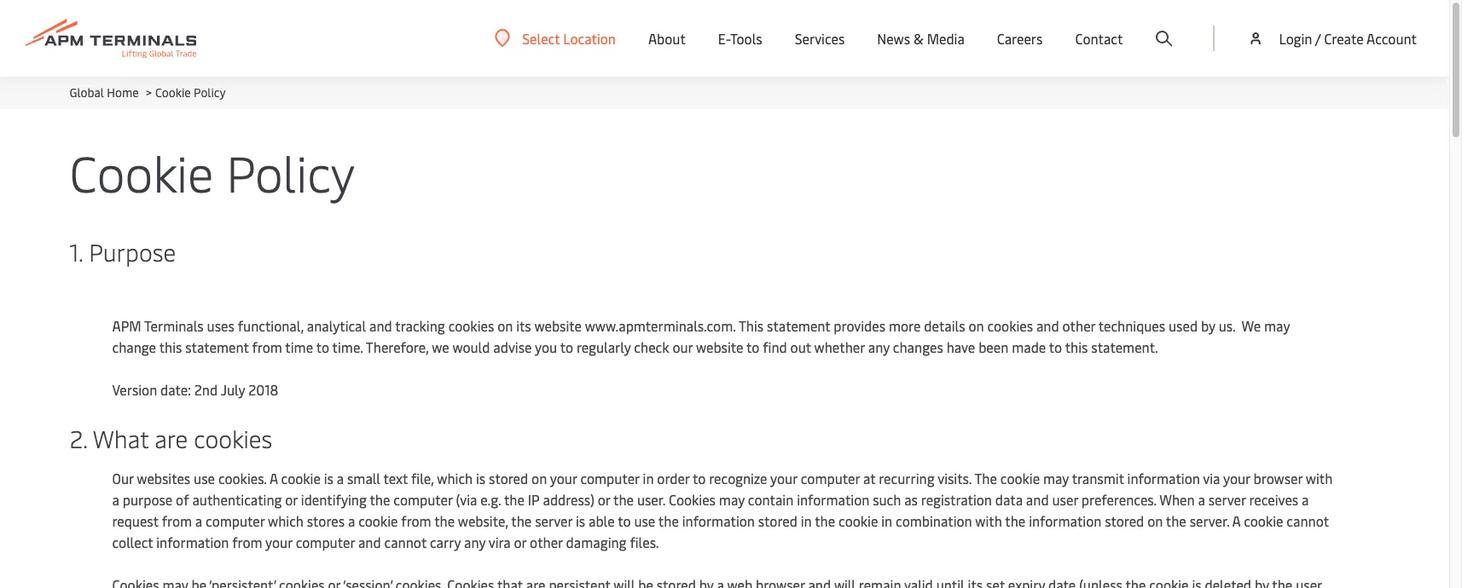 Task type: describe. For each thing, give the bounding box(es) containing it.
transmit
[[1072, 469, 1124, 488]]

stores
[[307, 512, 345, 531]]

browser
[[1254, 469, 1303, 488]]

2 horizontal spatial cookies
[[988, 317, 1033, 335]]

this
[[739, 317, 764, 335]]

contain
[[748, 491, 794, 509]]

computer down stores at bottom left
[[296, 533, 355, 552]]

purpose
[[89, 236, 176, 268]]

cookie down receives on the right bottom of the page
[[1244, 512, 1284, 531]]

2 vertical spatial may
[[719, 491, 745, 509]]

on up have
[[969, 317, 984, 335]]

july
[[221, 381, 245, 399]]

e-tools
[[718, 29, 763, 48]]

1 vertical spatial a
[[1233, 512, 1241, 531]]

a up server.
[[1198, 491, 1206, 509]]

global
[[70, 84, 104, 101]]

your right via
[[1224, 469, 1251, 488]]

server.
[[1190, 512, 1230, 531]]

news & media button
[[877, 0, 965, 77]]

services
[[795, 29, 845, 48]]

user.
[[637, 491, 666, 509]]

details
[[924, 317, 966, 335]]

to right made
[[1049, 338, 1063, 357]]

on down when
[[1148, 512, 1163, 531]]

identifying
[[301, 491, 367, 509]]

apm terminals uses functional, analytical and tracking cookies on its website www.apmterminals.com. this statement provides more details on cookies and other techniques used by us.  we may change this statement from time to time. therefore, we would advise you to regularly check our website to find out whether any changes have been made to this statement.
[[112, 317, 1290, 357]]

account
[[1367, 29, 1417, 48]]

time.
[[332, 338, 363, 357]]

data
[[996, 491, 1023, 509]]

login
[[1280, 29, 1313, 48]]

made
[[1012, 338, 1046, 357]]

to right able
[[618, 512, 631, 531]]

0 vertical spatial which
[[437, 469, 473, 488]]

0 vertical spatial cannot
[[1287, 512, 1329, 531]]

visits.
[[938, 469, 972, 488]]

1 vertical spatial policy
[[226, 138, 355, 206]]

1 horizontal spatial cookies
[[449, 317, 494, 335]]

computer down authenticating
[[206, 512, 265, 531]]

>
[[146, 84, 152, 101]]

such
[[873, 491, 901, 509]]

a down the our
[[112, 491, 119, 509]]

from down of
[[162, 512, 192, 531]]

change
[[112, 338, 156, 357]]

global home > cookie policy
[[70, 84, 226, 101]]

&
[[914, 29, 924, 48]]

login / create account
[[1280, 29, 1417, 48]]

damaging
[[566, 533, 627, 552]]

cookie up data
[[1001, 469, 1040, 488]]

other inside our websites use cookies. a cookie is a small text file, which is stored on your computer in order to recognize your computer at recurring visits. the cookie may transmit information via your browser with a purpose of authenticating or identifying the computer (via e.g. the ip address) or the user. cookies may contain information such as registration data and user preferences. when a server receives a request from a computer which stores a cookie from the website, the server is able to use the information stored in the cookie in combination with the information stored on the server. a cookie cannot collect information from your computer and cannot carry any vira or other damaging files.
[[530, 533, 563, 552]]

about button
[[648, 0, 686, 77]]

combination
[[896, 512, 972, 531]]

1 horizontal spatial server
[[1209, 491, 1246, 509]]

0 horizontal spatial cannot
[[384, 533, 427, 552]]

cookie up identifying
[[281, 469, 321, 488]]

by
[[1201, 317, 1216, 335]]

from down authenticating
[[232, 533, 262, 552]]

advise
[[493, 338, 532, 357]]

uses
[[207, 317, 234, 335]]

0 vertical spatial cookie
[[155, 84, 191, 101]]

changes
[[893, 338, 944, 357]]

and left user
[[1026, 491, 1049, 509]]

home
[[107, 84, 139, 101]]

select location button
[[495, 29, 616, 47]]

version date: 2nd july 2018
[[112, 381, 278, 399]]

0 horizontal spatial is
[[324, 469, 334, 488]]

0 horizontal spatial cookies
[[194, 422, 273, 455]]

on left its
[[498, 317, 513, 335]]

information down cookies
[[682, 512, 755, 531]]

information down at
[[797, 491, 870, 509]]

news
[[877, 29, 911, 48]]

services button
[[795, 0, 845, 77]]

carry
[[430, 533, 461, 552]]

0 vertical spatial policy
[[194, 84, 226, 101]]

order
[[657, 469, 690, 488]]

media
[[927, 29, 965, 48]]

ip
[[528, 491, 540, 509]]

been
[[979, 338, 1009, 357]]

1 vertical spatial with
[[976, 512, 1002, 531]]

location
[[563, 29, 616, 47]]

0 vertical spatial statement
[[767, 317, 831, 335]]

1 this from the left
[[159, 338, 182, 357]]

careers button
[[997, 0, 1043, 77]]

from up 'carry'
[[401, 512, 431, 531]]

your down authenticating
[[265, 533, 293, 552]]

check
[[634, 338, 669, 357]]

terminals
[[144, 317, 204, 335]]

tools
[[730, 29, 763, 48]]

more
[[889, 317, 921, 335]]

1 horizontal spatial or
[[514, 533, 527, 552]]

to up cookies
[[693, 469, 706, 488]]

2 horizontal spatial is
[[576, 512, 585, 531]]

to right time
[[316, 338, 329, 357]]

a right stores at bottom left
[[348, 512, 355, 531]]

and up made
[[1037, 317, 1060, 335]]

analytical
[[307, 317, 366, 335]]

our websites use cookies. a cookie is a small text file, which is stored on your computer in order to recognize your computer at recurring visits. the cookie may transmit information via your browser with a purpose of authenticating or identifying the computer (via e.g. the ip address) or the user. cookies may contain information such as registration data and user preferences. when a server receives a request from a computer which stores a cookie from the website, the server is able to use the information stored in the cookie in combination with the information stored on the server. a cookie cannot collect information from your computer and cannot carry any vira or other damaging files.
[[112, 469, 1333, 552]]

find
[[763, 338, 787, 357]]

(via
[[456, 491, 477, 509]]

regularly
[[577, 338, 631, 357]]

/
[[1316, 29, 1321, 48]]

2.
[[70, 422, 87, 455]]

1 horizontal spatial is
[[476, 469, 486, 488]]

we
[[1242, 317, 1261, 335]]

address)
[[543, 491, 595, 509]]

cookie policy
[[70, 138, 355, 206]]

cookie down small
[[359, 512, 398, 531]]

would
[[453, 338, 490, 357]]

1. purpose
[[70, 236, 176, 268]]

a right receives on the right bottom of the page
[[1302, 491, 1309, 509]]

e-tools button
[[718, 0, 763, 77]]



Task type: locate. For each thing, give the bounding box(es) containing it.
news & media
[[877, 29, 965, 48]]

2 horizontal spatial in
[[882, 512, 893, 531]]

this
[[159, 338, 182, 357], [1066, 338, 1088, 357]]

server down address)
[[535, 512, 573, 531]]

2 horizontal spatial may
[[1265, 317, 1290, 335]]

2 horizontal spatial or
[[598, 491, 611, 509]]

stored up the e.g.
[[489, 469, 528, 488]]

text
[[384, 469, 408, 488]]

small
[[347, 469, 381, 488]]

tracking
[[395, 317, 445, 335]]

which up (via
[[437, 469, 473, 488]]

contact
[[1076, 29, 1123, 48]]

are
[[155, 422, 188, 455]]

with down data
[[976, 512, 1002, 531]]

1 horizontal spatial policy
[[226, 138, 355, 206]]

this right made
[[1066, 338, 1088, 357]]

2018
[[248, 381, 278, 399]]

contact button
[[1076, 0, 1123, 77]]

from
[[252, 338, 282, 357], [162, 512, 192, 531], [401, 512, 431, 531], [232, 533, 262, 552]]

0 horizontal spatial in
[[643, 469, 654, 488]]

therefore,
[[366, 338, 429, 357]]

statement.
[[1092, 338, 1158, 357]]

0 horizontal spatial use
[[194, 469, 215, 488]]

website,
[[458, 512, 508, 531]]

functional,
[[238, 317, 304, 335]]

about
[[648, 29, 686, 48]]

cookies
[[669, 491, 716, 509]]

at
[[863, 469, 876, 488]]

2 horizontal spatial stored
[[1105, 512, 1145, 531]]

1.
[[70, 236, 83, 268]]

user
[[1053, 491, 1079, 509]]

cookie
[[155, 84, 191, 101], [70, 138, 214, 206]]

server down via
[[1209, 491, 1246, 509]]

2nd
[[194, 381, 218, 399]]

1 horizontal spatial in
[[801, 512, 812, 531]]

is
[[324, 469, 334, 488], [476, 469, 486, 488], [576, 512, 585, 531]]

with right "browser"
[[1306, 469, 1333, 488]]

any down website,
[[464, 533, 486, 552]]

computer
[[581, 469, 640, 488], [801, 469, 860, 488], [394, 491, 453, 509], [206, 512, 265, 531], [296, 533, 355, 552]]

0 horizontal spatial this
[[159, 338, 182, 357]]

select
[[522, 29, 560, 47]]

1 horizontal spatial cannot
[[1287, 512, 1329, 531]]

1 horizontal spatial may
[[1044, 469, 1069, 488]]

1 vertical spatial use
[[634, 512, 656, 531]]

have
[[947, 338, 976, 357]]

when
[[1160, 491, 1195, 509]]

1 horizontal spatial stored
[[758, 512, 798, 531]]

1 vertical spatial cannot
[[384, 533, 427, 552]]

the
[[370, 491, 390, 509], [504, 491, 525, 509], [614, 491, 634, 509], [434, 512, 455, 531], [511, 512, 532, 531], [659, 512, 679, 531], [815, 512, 836, 531], [1005, 512, 1026, 531], [1166, 512, 1187, 531]]

your
[[550, 469, 577, 488], [771, 469, 798, 488], [1224, 469, 1251, 488], [265, 533, 293, 552]]

1 horizontal spatial statement
[[767, 317, 831, 335]]

in
[[643, 469, 654, 488], [801, 512, 812, 531], [882, 512, 893, 531]]

file,
[[411, 469, 434, 488]]

from inside apm terminals uses functional, analytical and tracking cookies on its website www.apmterminals.com. this statement provides more details on cookies and other techniques used by us.  we may change this statement from time to time. therefore, we would advise you to regularly check our website to find out whether any changes have been made to this statement.
[[252, 338, 282, 357]]

your up address)
[[550, 469, 577, 488]]

this down terminals
[[159, 338, 182, 357]]

0 vertical spatial a
[[270, 469, 278, 488]]

statement up out on the right bottom
[[767, 317, 831, 335]]

0 horizontal spatial server
[[535, 512, 573, 531]]

its
[[516, 317, 531, 335]]

authenticating
[[192, 491, 282, 509]]

or up able
[[598, 491, 611, 509]]

as
[[905, 491, 918, 509]]

you
[[535, 338, 557, 357]]

e-
[[718, 29, 730, 48]]

we
[[432, 338, 449, 357]]

with
[[1306, 469, 1333, 488], [976, 512, 1002, 531]]

1 horizontal spatial with
[[1306, 469, 1333, 488]]

cookies up "been"
[[988, 317, 1033, 335]]

collect
[[112, 533, 153, 552]]

0 vertical spatial other
[[1063, 317, 1096, 335]]

cannot down receives on the right bottom of the page
[[1287, 512, 1329, 531]]

recurring
[[879, 469, 935, 488]]

stored down preferences.
[[1105, 512, 1145, 531]]

2 this from the left
[[1066, 338, 1088, 357]]

other up statement.
[[1063, 317, 1096, 335]]

registration
[[921, 491, 992, 509]]

and up therefore,
[[370, 317, 392, 335]]

a
[[337, 469, 344, 488], [112, 491, 119, 509], [1198, 491, 1206, 509], [1302, 491, 1309, 509], [195, 512, 202, 531], [348, 512, 355, 531]]

1 vertical spatial may
[[1044, 469, 1069, 488]]

able
[[589, 512, 615, 531]]

apm
[[112, 317, 141, 335]]

0 vertical spatial server
[[1209, 491, 1246, 509]]

1 horizontal spatial this
[[1066, 338, 1088, 357]]

is up identifying
[[324, 469, 334, 488]]

cookies up would
[[449, 317, 494, 335]]

any inside apm terminals uses functional, analytical and tracking cookies on its website www.apmterminals.com. this statement provides more details on cookies and other techniques used by us.  we may change this statement from time to time. therefore, we would advise you to regularly check our website to find out whether any changes have been made to this statement.
[[868, 338, 890, 357]]

other inside apm terminals uses functional, analytical and tracking cookies on its website www.apmterminals.com. this statement provides more details on cookies and other techniques used by us.  we may change this statement from time to time. therefore, we would advise you to regularly check our website to find out whether any changes have been made to this statement.
[[1063, 317, 1096, 335]]

0 vertical spatial use
[[194, 469, 215, 488]]

0 vertical spatial with
[[1306, 469, 1333, 488]]

cookies up cookies. at left
[[194, 422, 273, 455]]

0 horizontal spatial any
[[464, 533, 486, 552]]

to
[[316, 338, 329, 357], [560, 338, 573, 357], [747, 338, 760, 357], [1049, 338, 1063, 357], [693, 469, 706, 488], [618, 512, 631, 531]]

may
[[1265, 317, 1290, 335], [1044, 469, 1069, 488], [719, 491, 745, 509]]

select location
[[522, 29, 616, 47]]

0 horizontal spatial website
[[535, 317, 582, 335]]

careers
[[997, 29, 1043, 48]]

1 horizontal spatial other
[[1063, 317, 1096, 335]]

a up identifying
[[337, 469, 344, 488]]

a
[[270, 469, 278, 488], [1233, 512, 1241, 531]]

which left stores at bottom left
[[268, 512, 304, 531]]

0 horizontal spatial statement
[[185, 338, 249, 357]]

website right our
[[696, 338, 744, 357]]

a right server.
[[1233, 512, 1241, 531]]

files.
[[630, 533, 659, 552]]

0 horizontal spatial a
[[270, 469, 278, 488]]

1 horizontal spatial which
[[437, 469, 473, 488]]

1 vertical spatial website
[[696, 338, 744, 357]]

information down of
[[156, 533, 229, 552]]

2. what are cookies
[[70, 422, 273, 455]]

0 vertical spatial may
[[1265, 317, 1290, 335]]

your up the contain
[[771, 469, 798, 488]]

computer up able
[[581, 469, 640, 488]]

www.apmterminals.com.
[[585, 317, 736, 335]]

date:
[[160, 381, 191, 399]]

use left cookies. at left
[[194, 469, 215, 488]]

1 vertical spatial cookie
[[70, 138, 214, 206]]

1 horizontal spatial a
[[1233, 512, 1241, 531]]

use
[[194, 469, 215, 488], [634, 512, 656, 531]]

may inside apm terminals uses functional, analytical and tracking cookies on its website www.apmterminals.com. this statement provides more details on cookies and other techniques used by us.  we may change this statement from time to time. therefore, we would advise you to regularly check our website to find out whether any changes have been made to this statement.
[[1265, 317, 1290, 335]]

1 vertical spatial other
[[530, 533, 563, 552]]

receives
[[1250, 491, 1299, 509]]

may down recognize
[[719, 491, 745, 509]]

1 horizontal spatial website
[[696, 338, 744, 357]]

create
[[1325, 29, 1364, 48]]

1 horizontal spatial use
[[634, 512, 656, 531]]

and down identifying
[[358, 533, 381, 552]]

0 horizontal spatial or
[[285, 491, 298, 509]]

cookie down such
[[839, 512, 878, 531]]

1 vertical spatial server
[[535, 512, 573, 531]]

1 vertical spatial any
[[464, 533, 486, 552]]

used
[[1169, 317, 1198, 335]]

information down user
[[1029, 512, 1102, 531]]

time
[[285, 338, 313, 357]]

statement down uses
[[185, 338, 249, 357]]

a right cookies. at left
[[270, 469, 278, 488]]

to down this
[[747, 338, 760, 357]]

other
[[1063, 317, 1096, 335], [530, 533, 563, 552]]

website up you
[[535, 317, 582, 335]]

our
[[112, 469, 134, 488]]

1 horizontal spatial any
[[868, 338, 890, 357]]

global home link
[[70, 84, 139, 101]]

e.g.
[[481, 491, 501, 509]]

on up 'ip'
[[532, 469, 547, 488]]

0 horizontal spatial stored
[[489, 469, 528, 488]]

0 horizontal spatial other
[[530, 533, 563, 552]]

the
[[975, 469, 997, 488]]

a down authenticating
[[195, 512, 202, 531]]

to right you
[[560, 338, 573, 357]]

computer left at
[[801, 469, 860, 488]]

1 vertical spatial which
[[268, 512, 304, 531]]

any inside our websites use cookies. a cookie is a small text file, which is stored on your computer in order to recognize your computer at recurring visits. the cookie may transmit information via your browser with a purpose of authenticating or identifying the computer (via e.g. the ip address) or the user. cookies may contain information such as registration data and user preferences. when a server receives a request from a computer which stores a cookie from the website, the server is able to use the information stored in the cookie in combination with the information stored on the server. a cookie cannot collect information from your computer and cannot carry any vira or other damaging files.
[[464, 533, 486, 552]]

cookie right >
[[155, 84, 191, 101]]

or left identifying
[[285, 491, 298, 509]]

or right "vira"
[[514, 533, 527, 552]]

is left able
[[576, 512, 585, 531]]

0 horizontal spatial with
[[976, 512, 1002, 531]]

may up user
[[1044, 469, 1069, 488]]

techniques
[[1099, 317, 1166, 335]]

0 horizontal spatial may
[[719, 491, 745, 509]]

0 horizontal spatial policy
[[194, 84, 226, 101]]

and
[[370, 317, 392, 335], [1037, 317, 1060, 335], [1026, 491, 1049, 509], [358, 533, 381, 552]]

may right we
[[1265, 317, 1290, 335]]

computer down 'file,'
[[394, 491, 453, 509]]

vira
[[489, 533, 511, 552]]

stored down the contain
[[758, 512, 798, 531]]

out
[[791, 338, 811, 357]]

other down 'ip'
[[530, 533, 563, 552]]

stored
[[489, 469, 528, 488], [758, 512, 798, 531], [1105, 512, 1145, 531]]

cannot left 'carry'
[[384, 533, 427, 552]]

is up the e.g.
[[476, 469, 486, 488]]

use up files.
[[634, 512, 656, 531]]

0 horizontal spatial which
[[268, 512, 304, 531]]

any
[[868, 338, 890, 357], [464, 533, 486, 552]]

information up when
[[1128, 469, 1200, 488]]

provides
[[834, 317, 886, 335]]

cookie down global home > cookie policy
[[70, 138, 214, 206]]

0 vertical spatial website
[[535, 317, 582, 335]]

0 vertical spatial any
[[868, 338, 890, 357]]

from down functional,
[[252, 338, 282, 357]]

preferences.
[[1082, 491, 1157, 509]]

our
[[673, 338, 693, 357]]

any down provides
[[868, 338, 890, 357]]

1 vertical spatial statement
[[185, 338, 249, 357]]



Task type: vqa. For each thing, say whether or not it's contained in the screenshot.
"any" to the right
yes



